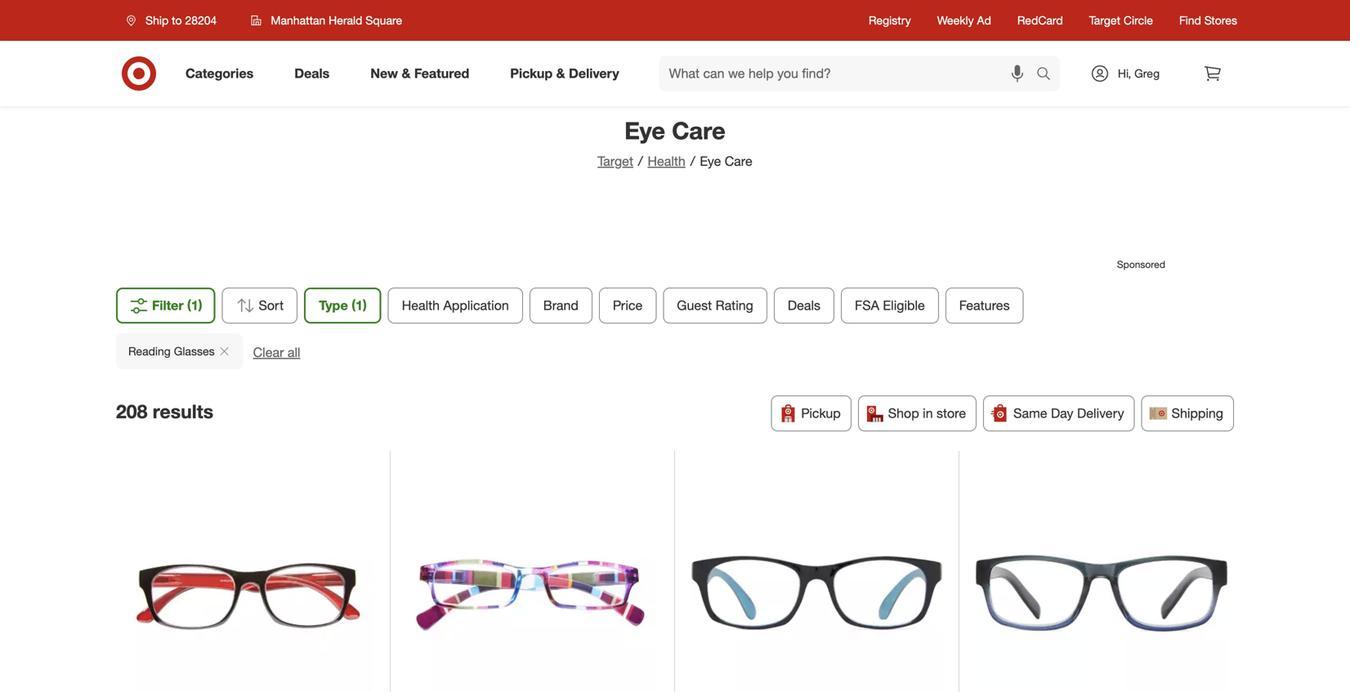 Task type: vqa. For each thing, say whether or not it's contained in the screenshot.
tomorrow's
no



Task type: locate. For each thing, give the bounding box(es) containing it.
icu eyewear wink glendale black/red reading glasses image
[[122, 485, 374, 692], [122, 485, 374, 692]]

advertisement element
[[185, 194, 1166, 275]]

1 vertical spatial deals
[[788, 316, 821, 331]]

health for health application
[[402, 316, 440, 331]]

target
[[1089, 13, 1121, 27], [598, 153, 633, 169]]

icu eyewear screen vision rectangle reading glasses - blue/gray image
[[976, 485, 1228, 692], [976, 485, 1228, 692]]

1 horizontal spatial &
[[556, 65, 565, 81]]

herald
[[329, 13, 362, 27]]

pickup & delivery
[[510, 65, 619, 81]]

1 vertical spatial target
[[598, 153, 633, 169]]

manhattan herald square button
[[241, 6, 413, 35]]

health right target link
[[648, 153, 686, 169]]

reading
[[128, 362, 171, 376]]

filter (1) button
[[116, 306, 215, 342]]

categories link
[[172, 56, 274, 92]]

target for target circle
[[1089, 13, 1121, 27]]

eligible
[[883, 316, 925, 331]]

0 horizontal spatial (1)
[[187, 316, 202, 331]]

0 vertical spatial delivery
[[569, 65, 619, 81]]

new
[[370, 65, 398, 81]]

care
[[672, 116, 726, 145], [725, 153, 753, 169]]

0 vertical spatial health
[[648, 153, 686, 169]]

pickup inside "button"
[[801, 423, 841, 439]]

target left health link
[[598, 153, 633, 169]]

0 horizontal spatial pickup
[[510, 65, 553, 81]]

eye up health link
[[625, 116, 665, 145]]

2 & from the left
[[556, 65, 565, 81]]

ship
[[146, 13, 169, 27]]

guest
[[677, 316, 712, 331]]

new & featured
[[370, 65, 469, 81]]

brand
[[543, 316, 579, 331]]

pickup
[[510, 65, 553, 81], [801, 423, 841, 439]]

care right health link
[[725, 153, 753, 169]]

deals down the manhattan
[[294, 65, 330, 81]]

new & featured link
[[357, 56, 490, 92]]

application
[[443, 316, 509, 331]]

features button
[[946, 306, 1024, 342]]

0 horizontal spatial health
[[402, 316, 440, 331]]

1 horizontal spatial pickup
[[801, 423, 841, 439]]

health left the 'application'
[[402, 316, 440, 331]]

eye
[[625, 116, 665, 145], [700, 153, 721, 169]]

deals
[[294, 65, 330, 81], [788, 316, 821, 331]]

health application button
[[388, 306, 523, 342]]

icu eyewear wink healdsburg purple stripe reading glasses image
[[407, 485, 658, 692], [407, 485, 658, 692]]

1 horizontal spatial health
[[648, 153, 686, 169]]

0 horizontal spatial delivery
[[569, 65, 619, 81]]

1 vertical spatial health
[[402, 316, 440, 331]]

brand button
[[530, 306, 592, 342]]

(1) right type
[[352, 316, 367, 331]]

1 vertical spatial delivery
[[1077, 423, 1124, 439]]

features
[[959, 316, 1010, 331]]

deals button
[[774, 306, 835, 342]]

search
[[1029, 67, 1068, 83]]

shipping button
[[1142, 414, 1234, 450]]

(1) right the filter
[[187, 316, 202, 331]]

& for new
[[402, 65, 411, 81]]

0 horizontal spatial &
[[402, 65, 411, 81]]

1 & from the left
[[402, 65, 411, 81]]

sort button
[[222, 306, 298, 342]]

0 vertical spatial deals
[[294, 65, 330, 81]]

store
[[937, 423, 966, 439]]

deals for deals link
[[294, 65, 330, 81]]

eye right health link
[[700, 153, 721, 169]]

1 horizontal spatial deals
[[788, 316, 821, 331]]

0 vertical spatial target
[[1089, 13, 1121, 27]]

0 horizontal spatial target
[[598, 153, 633, 169]]

type (1)
[[319, 316, 367, 331]]

delivery
[[569, 65, 619, 81], [1077, 423, 1124, 439]]

manhattan
[[271, 13, 326, 27]]

square
[[366, 13, 402, 27]]

featured
[[414, 65, 469, 81]]

(1) inside button
[[187, 316, 202, 331]]

to
[[172, 13, 182, 27]]

target left circle
[[1089, 13, 1121, 27]]

1 horizontal spatial delivery
[[1077, 423, 1124, 439]]

1 horizontal spatial (1)
[[352, 316, 367, 331]]

ship to 28204
[[146, 13, 217, 27]]

fsa eligible
[[855, 316, 925, 331]]

0 horizontal spatial eye
[[625, 116, 665, 145]]

filter
[[152, 316, 184, 331]]

sort
[[259, 316, 284, 331]]

reading glasses
[[128, 362, 215, 376]]

care up health link
[[672, 116, 726, 145]]

0 vertical spatial eye care
[[625, 116, 726, 145]]

1 (1) from the left
[[187, 316, 202, 331]]

rating
[[716, 316, 754, 331]]

icu eyewear screen vision rectangle reading glasses - turquoise image
[[691, 485, 943, 692], [691, 485, 943, 692]]

0 vertical spatial eye
[[625, 116, 665, 145]]

same
[[1014, 423, 1048, 439]]

ad
[[977, 13, 991, 27]]

deals inside button
[[788, 316, 821, 331]]

(1)
[[187, 316, 202, 331], [352, 316, 367, 331]]

(1) for filter (1)
[[187, 316, 202, 331]]

target link
[[598, 153, 633, 169]]

0 horizontal spatial deals
[[294, 65, 330, 81]]

eye care
[[625, 116, 726, 145], [700, 153, 753, 169]]

health link
[[648, 153, 686, 169]]

eye care up health link
[[625, 116, 726, 145]]

pickup button
[[771, 414, 852, 450]]

&
[[402, 65, 411, 81], [556, 65, 565, 81]]

delivery for pickup & delivery
[[569, 65, 619, 81]]

glasses
[[174, 362, 215, 376]]

pickup for pickup
[[801, 423, 841, 439]]

deals left fsa
[[788, 316, 821, 331]]

delivery inside button
[[1077, 423, 1124, 439]]

manhattan herald square
[[271, 13, 402, 27]]

health
[[648, 153, 686, 169], [402, 316, 440, 331]]

1 horizontal spatial target
[[1089, 13, 1121, 27]]

eye care right health link
[[700, 153, 753, 169]]

health inside health application button
[[402, 316, 440, 331]]

1 vertical spatial eye
[[700, 153, 721, 169]]

registry
[[869, 13, 911, 27]]

0 vertical spatial pickup
[[510, 65, 553, 81]]

redcard link
[[1018, 12, 1063, 29]]

2 (1) from the left
[[352, 316, 367, 331]]

1 vertical spatial pickup
[[801, 423, 841, 439]]

find
[[1180, 13, 1201, 27]]

same day delivery button
[[984, 414, 1135, 450]]



Task type: describe. For each thing, give the bounding box(es) containing it.
weekly ad link
[[937, 12, 991, 29]]

health for health link
[[648, 153, 686, 169]]

guest rating button
[[663, 306, 767, 342]]

pickup for pickup & delivery
[[510, 65, 553, 81]]

reading glasses button
[[116, 351, 243, 387]]

shop in store button
[[858, 414, 977, 450]]

delivery for same day delivery
[[1077, 423, 1124, 439]]

target circle link
[[1089, 12, 1153, 29]]

weekly ad
[[937, 13, 991, 27]]

find stores link
[[1180, 12, 1238, 29]]

results
[[153, 418, 213, 441]]

deals for 'deals' button
[[788, 316, 821, 331]]

What can we help you find? suggestions appear below search field
[[659, 56, 1041, 92]]

208
[[116, 418, 147, 441]]

shipping
[[1172, 423, 1224, 439]]

0 vertical spatial care
[[672, 116, 726, 145]]

fsa
[[855, 316, 879, 331]]

target for target
[[598, 153, 633, 169]]

208 results
[[116, 418, 213, 441]]

price
[[613, 316, 643, 331]]

(1) for type (1)
[[352, 316, 367, 331]]

1 vertical spatial eye care
[[700, 153, 753, 169]]

greg
[[1135, 66, 1160, 81]]

health application
[[402, 316, 509, 331]]

circle
[[1124, 13, 1153, 27]]

registry link
[[869, 12, 911, 29]]

find stores
[[1180, 13, 1238, 27]]

weekly
[[937, 13, 974, 27]]

guest rating
[[677, 316, 754, 331]]

hi, greg
[[1118, 66, 1160, 81]]

deals link
[[281, 56, 350, 92]]

day
[[1051, 423, 1074, 439]]

target circle
[[1089, 13, 1153, 27]]

shop in store
[[888, 423, 966, 439]]

& for pickup
[[556, 65, 565, 81]]

1 vertical spatial care
[[725, 153, 753, 169]]

redcard
[[1018, 13, 1063, 27]]

categories
[[186, 65, 254, 81]]

in
[[923, 423, 933, 439]]

28204
[[185, 13, 217, 27]]

stores
[[1205, 13, 1238, 27]]

pickup & delivery link
[[496, 56, 640, 92]]

price button
[[599, 306, 657, 342]]

shop
[[888, 423, 919, 439]]

ship to 28204 button
[[116, 6, 234, 35]]

type
[[319, 316, 348, 331]]

search button
[[1029, 56, 1068, 95]]

fsa eligible button
[[841, 306, 939, 342]]

1 horizontal spatial eye
[[700, 153, 721, 169]]

hi,
[[1118, 66, 1131, 81]]

filter (1)
[[152, 316, 202, 331]]

same day delivery
[[1014, 423, 1124, 439]]



